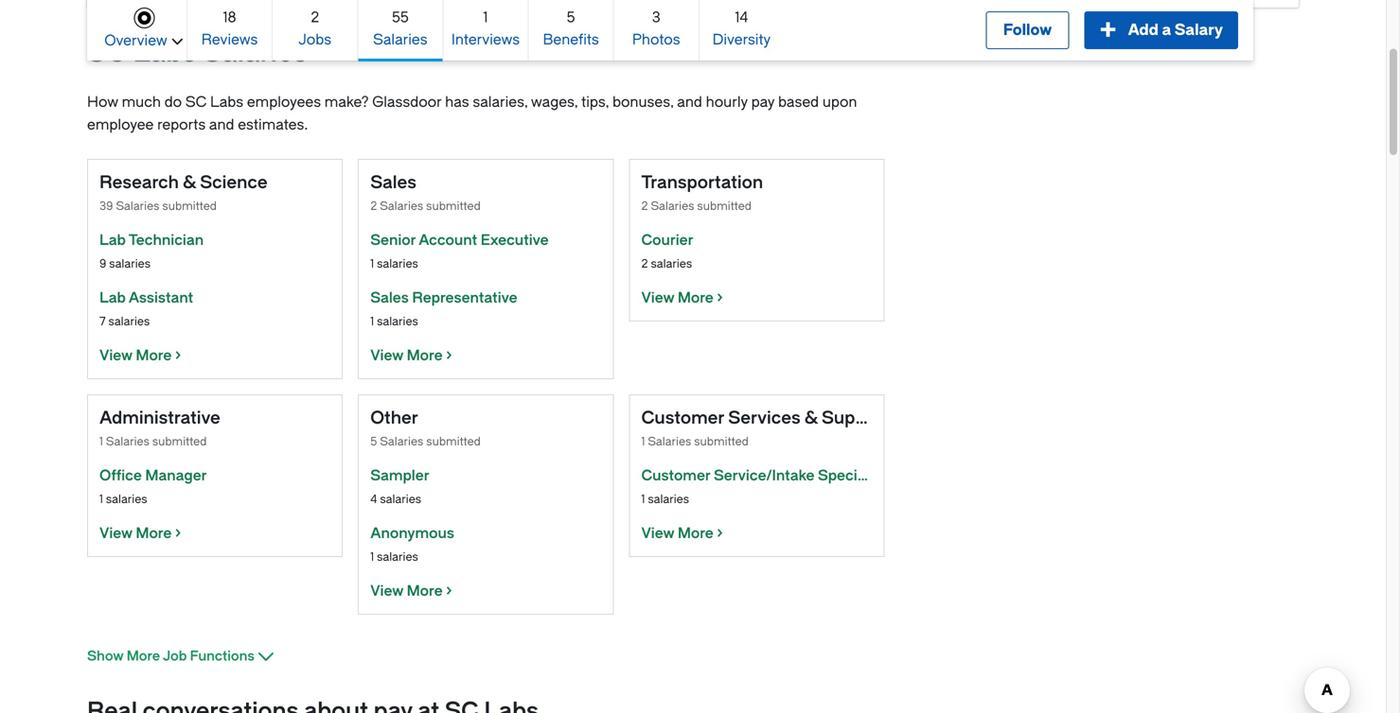 Task type: describe. For each thing, give the bounding box(es) containing it.
support
[[822, 409, 890, 428]]

view more > for transportation
[[641, 290, 723, 307]]

view more > for customer
[[641, 526, 723, 543]]

wages,
[[531, 94, 578, 111]]

sales representative link
[[370, 287, 602, 310]]

view for sales
[[370, 348, 404, 365]]

> for transportation
[[717, 290, 723, 307]]

other
[[370, 409, 418, 428]]

1 inside 1 interviews
[[483, 9, 488, 26]]

1 inside sales representative 1 salaries
[[370, 315, 374, 329]]

14 diversity
[[713, 9, 771, 48]]

> for research
[[175, 348, 181, 365]]

how
[[87, 94, 118, 111]]

senior account executive link
[[370, 229, 602, 252]]

5 inside other 5 salaries submitted
[[370, 436, 377, 449]]

reports
[[157, 116, 206, 134]]

1 inside anonymous 1 salaries
[[370, 551, 374, 564]]

technician
[[129, 232, 204, 249]]

1 inside administrative 1 salaries submitted
[[99, 436, 103, 449]]

courier link
[[641, 229, 873, 252]]

more for sales
[[407, 348, 443, 365]]

show
[[87, 649, 124, 665]]

1 horizontal spatial and
[[677, 94, 703, 111]]

submitted for administrative
[[152, 436, 207, 449]]

14
[[735, 9, 748, 26]]

employee
[[87, 116, 154, 134]]

18
[[223, 9, 236, 26]]

0 horizontal spatial labs
[[133, 37, 197, 69]]

salaries inside sampler 4 salaries
[[380, 493, 421, 507]]

customer service/intake specialist 1 salaries
[[641, 468, 886, 507]]

1 vertical spatial and
[[209, 116, 234, 134]]

submitted inside customer services & support 1 salaries submitted
[[694, 436, 749, 449]]

salaries inside other 5 salaries submitted
[[380, 436, 424, 449]]

has
[[445, 94, 469, 111]]

1 inside senior account executive 1 salaries
[[370, 258, 374, 271]]

a
[[1162, 21, 1172, 39]]

salaries inside lab assistant 7 salaries
[[108, 315, 150, 329]]

office manager link
[[99, 465, 331, 488]]

sampler 4 salaries
[[370, 468, 430, 507]]

1 interviews
[[452, 9, 520, 48]]

reviews
[[201, 31, 258, 48]]

9
[[99, 258, 106, 271]]

55 salaries
[[373, 9, 428, 48]]

2 jobs
[[299, 9, 332, 48]]

18 reviews
[[201, 9, 258, 48]]

salaries,
[[473, 94, 528, 111]]

jobs
[[299, 31, 332, 48]]

55
[[392, 9, 409, 26]]

employees
[[247, 94, 321, 111]]

submitted for transportation
[[697, 200, 752, 213]]

salaries inside sales 2 salaries submitted
[[380, 200, 423, 213]]

assistant
[[129, 290, 193, 307]]

transportation 2 salaries submitted
[[641, 173, 763, 213]]

salaries inside anonymous 1 salaries
[[377, 551, 418, 564]]

overview
[[104, 32, 167, 49]]

anonymous
[[370, 526, 454, 543]]

lab assistant link
[[99, 287, 331, 310]]

lab for lab technician
[[99, 232, 126, 249]]

follow button
[[986, 11, 1070, 49]]

sales for 2
[[370, 173, 417, 193]]

salaries inside administrative 1 salaries submitted
[[106, 436, 149, 449]]

science
[[200, 173, 268, 193]]

based
[[778, 94, 819, 111]]

hourly
[[706, 94, 748, 111]]

salaries inside courier 2 salaries
[[651, 258, 692, 271]]

4
[[370, 493, 377, 507]]

sampler
[[370, 468, 430, 485]]

show more job functions
[[87, 649, 255, 665]]

pay
[[751, 94, 775, 111]]

customer service/intake specialist link
[[641, 465, 886, 488]]

tips,
[[582, 94, 609, 111]]

manager
[[145, 468, 207, 485]]

1 inside the customer service/intake specialist 1 salaries
[[641, 493, 645, 507]]

2 for transportation
[[641, 200, 648, 213]]

salaries inside the customer service/intake specialist 1 salaries
[[648, 493, 689, 507]]

make?
[[325, 94, 369, 111]]

5 benefits
[[543, 9, 599, 48]]

submitted for other
[[426, 436, 481, 449]]

view for administrative
[[99, 526, 132, 543]]

sales 2 salaries submitted
[[370, 173, 481, 213]]

lab for lab assistant
[[99, 290, 126, 307]]

> for administrative
[[175, 526, 181, 543]]

office manager 1 salaries
[[99, 468, 207, 507]]

customer services & support 1 salaries submitted
[[641, 409, 890, 449]]

submitted for sales
[[426, 200, 481, 213]]



Task type: locate. For each thing, give the bounding box(es) containing it.
more down anonymous 1 salaries
[[407, 583, 443, 600]]

specialist
[[818, 468, 886, 485]]

0 vertical spatial &
[[183, 173, 196, 193]]

0 horizontal spatial 5
[[370, 436, 377, 449]]

submitted inside research & science 39 salaries submitted
[[162, 200, 217, 213]]

view more > down anonymous 1 salaries
[[370, 583, 452, 600]]

lab up 7
[[99, 290, 126, 307]]

view
[[641, 290, 675, 307], [99, 348, 132, 365], [370, 348, 404, 365], [99, 526, 132, 543], [641, 526, 675, 543], [370, 583, 404, 600]]

sc inside how much do sc labs employees make? glassdoor has salaries, wages, tips, bonuses, and hourly pay based upon employee reports and estimates.
[[185, 94, 207, 111]]

& left support
[[805, 409, 818, 428]]

customer left services
[[641, 409, 724, 428]]

& left science
[[183, 173, 196, 193]]

> down lab assistant 7 salaries
[[175, 348, 181, 365]]

2 up senior
[[370, 200, 377, 213]]

photos
[[632, 31, 681, 48]]

1 customer from the top
[[641, 409, 724, 428]]

submitted up account
[[426, 200, 481, 213]]

add a salary link
[[1085, 11, 1239, 49]]

> for sales
[[446, 348, 452, 365]]

much
[[122, 94, 161, 111]]

view for other
[[370, 583, 404, 600]]

more
[[678, 290, 714, 307], [136, 348, 172, 365], [407, 348, 443, 365], [136, 526, 172, 543], [678, 526, 714, 543], [407, 583, 443, 600], [127, 649, 160, 665]]

submitted inside administrative 1 salaries submitted
[[152, 436, 207, 449]]

view more > down 'office manager 1 salaries'
[[99, 526, 181, 543]]

sc up how
[[87, 37, 127, 69]]

2 inside courier 2 salaries
[[641, 258, 648, 271]]

more down 'office manager 1 salaries'
[[136, 526, 172, 543]]

view more > for sales
[[370, 348, 452, 365]]

customer left service/intake
[[641, 468, 711, 485]]

2 sales from the top
[[370, 290, 409, 307]]

view more > for research
[[99, 348, 181, 365]]

1 vertical spatial sc
[[185, 94, 207, 111]]

1 horizontal spatial &
[[805, 409, 818, 428]]

customer for service/intake
[[641, 468, 711, 485]]

& inside customer services & support 1 salaries submitted
[[805, 409, 818, 428]]

2 for courier
[[641, 258, 648, 271]]

39
[[99, 200, 113, 213]]

labs up estimates.
[[210, 94, 243, 111]]

labs up do
[[133, 37, 197, 69]]

administrative
[[99, 409, 220, 428]]

0 vertical spatial customer
[[641, 409, 724, 428]]

7
[[99, 315, 106, 329]]

service/intake
[[714, 468, 815, 485]]

and left hourly
[[677, 94, 703, 111]]

sales inside sales 2 salaries submitted
[[370, 173, 417, 193]]

view for customer services & support
[[641, 526, 675, 543]]

0 vertical spatial and
[[677, 94, 703, 111]]

customer
[[641, 409, 724, 428], [641, 468, 711, 485]]

salaries inside 'office manager 1 salaries'
[[106, 493, 147, 507]]

submitted inside other 5 salaries submitted
[[426, 436, 481, 449]]

1 lab from the top
[[99, 232, 126, 249]]

submitted inside transportation 2 salaries submitted
[[697, 200, 752, 213]]

submitted up the sampler link
[[426, 436, 481, 449]]

transportation
[[641, 173, 763, 193]]

salaries
[[109, 258, 151, 271], [377, 258, 418, 271], [651, 258, 692, 271], [108, 315, 150, 329], [377, 315, 418, 329], [106, 493, 147, 507], [380, 493, 421, 507], [648, 493, 689, 507], [377, 551, 418, 564]]

0 vertical spatial sc
[[87, 37, 127, 69]]

executive
[[481, 232, 549, 249]]

add a salary
[[1128, 21, 1223, 39]]

0 horizontal spatial and
[[209, 116, 234, 134]]

sampler link
[[370, 465, 602, 488]]

> down sales representative 1 salaries
[[446, 348, 452, 365]]

view for research & science
[[99, 348, 132, 365]]

sales up senior
[[370, 173, 417, 193]]

more left job
[[127, 649, 160, 665]]

job
[[163, 649, 187, 665]]

2 inside 2 jobs
[[311, 9, 319, 26]]

sales representative 1 salaries
[[370, 290, 518, 329]]

> down 'office manager 1 salaries'
[[175, 526, 181, 543]]

1 vertical spatial customer
[[641, 468, 711, 485]]

5
[[567, 9, 575, 26], [370, 436, 377, 449]]

0 vertical spatial 5
[[567, 9, 575, 26]]

2 customer from the top
[[641, 468, 711, 485]]

estimates.
[[238, 116, 308, 134]]

services
[[728, 409, 801, 428]]

account
[[419, 232, 477, 249]]

view for transportation
[[641, 290, 675, 307]]

0 vertical spatial sales
[[370, 173, 417, 193]]

more down the customer service/intake specialist 1 salaries
[[678, 526, 714, 543]]

and right reports
[[209, 116, 234, 134]]

submitted down administrative on the bottom of the page
[[152, 436, 207, 449]]

5 down other
[[370, 436, 377, 449]]

labs
[[133, 37, 197, 69], [210, 94, 243, 111]]

2 for sales
[[370, 200, 377, 213]]

representative
[[412, 290, 518, 307]]

1 vertical spatial sales
[[370, 290, 409, 307]]

glassdoor
[[372, 94, 442, 111]]

and
[[677, 94, 703, 111], [209, 116, 234, 134]]

how much do sc labs employees make? glassdoor has salaries, wages, tips, bonuses, and hourly pay based upon employee reports and estimates.
[[87, 94, 857, 134]]

1 vertical spatial &
[[805, 409, 818, 428]]

follow
[[1004, 21, 1052, 39]]

courier 2 salaries
[[641, 232, 694, 271]]

1 horizontal spatial sc
[[185, 94, 207, 111]]

more for other
[[407, 583, 443, 600]]

customer inside the customer service/intake specialist 1 salaries
[[641, 468, 711, 485]]

3
[[652, 9, 661, 26]]

salaries inside customer services & support 1 salaries submitted
[[648, 436, 692, 449]]

2 inside transportation 2 salaries submitted
[[641, 200, 648, 213]]

submitted up the technician
[[162, 200, 217, 213]]

courier
[[641, 232, 694, 249]]

view more > for other
[[370, 583, 452, 600]]

salaries inside research & science 39 salaries submitted
[[116, 200, 160, 213]]

salaries inside senior account executive 1 salaries
[[377, 258, 418, 271]]

2 down courier
[[641, 258, 648, 271]]

functions
[[190, 649, 255, 665]]

salaries inside sales representative 1 salaries
[[377, 315, 418, 329]]

do
[[164, 94, 182, 111]]

view more > down courier 2 salaries at the left top of page
[[641, 290, 723, 307]]

research & science 39 salaries submitted
[[99, 173, 268, 213]]

& inside research & science 39 salaries submitted
[[183, 173, 196, 193]]

customer for services
[[641, 409, 724, 428]]

submitted inside sales 2 salaries submitted
[[426, 200, 481, 213]]

more for administrative
[[136, 526, 172, 543]]

lab assistant 7 salaries
[[99, 290, 193, 329]]

lab technician link
[[99, 229, 331, 252]]

lab
[[99, 232, 126, 249], [99, 290, 126, 307]]

0 vertical spatial labs
[[133, 37, 197, 69]]

research
[[99, 173, 179, 193]]

sc
[[87, 37, 127, 69], [185, 94, 207, 111]]

add
[[1128, 21, 1159, 39]]

more for customer
[[678, 526, 714, 543]]

submitted down services
[[694, 436, 749, 449]]

> for other
[[446, 583, 452, 600]]

more down sales representative 1 salaries
[[407, 348, 443, 365]]

&
[[183, 173, 196, 193], [805, 409, 818, 428]]

upon
[[823, 94, 857, 111]]

lab technician 9 salaries
[[99, 232, 204, 271]]

1 inside 'office manager 1 salaries'
[[99, 493, 103, 507]]

3 photos
[[632, 9, 681, 48]]

more down lab assistant 7 salaries
[[136, 348, 172, 365]]

> down courier "link" on the top of the page
[[717, 290, 723, 307]]

diversity
[[713, 31, 771, 48]]

2
[[311, 9, 319, 26], [370, 200, 377, 213], [641, 200, 648, 213], [641, 258, 648, 271]]

anonymous link
[[370, 523, 602, 545]]

bonuses,
[[613, 94, 674, 111]]

view more > down the customer service/intake specialist 1 salaries
[[641, 526, 723, 543]]

0 horizontal spatial &
[[183, 173, 196, 193]]

view more > down sales representative 1 salaries
[[370, 348, 452, 365]]

view more > for administrative
[[99, 526, 181, 543]]

sales down senior
[[370, 290, 409, 307]]

salaries
[[373, 31, 428, 48], [203, 37, 308, 69], [116, 200, 160, 213], [380, 200, 423, 213], [651, 200, 695, 213], [106, 436, 149, 449], [380, 436, 424, 449], [648, 436, 692, 449]]

5 inside '5 benefits'
[[567, 9, 575, 26]]

2 up courier
[[641, 200, 648, 213]]

lab inside lab technician 9 salaries
[[99, 232, 126, 249]]

1 inside customer services & support 1 salaries submitted
[[641, 436, 645, 449]]

lab up 9
[[99, 232, 126, 249]]

administrative 1 salaries submitted
[[99, 409, 220, 449]]

salary
[[1175, 21, 1223, 39]]

lab inside lab assistant 7 salaries
[[99, 290, 126, 307]]

> for customer
[[717, 526, 723, 543]]

2 lab from the top
[[99, 290, 126, 307]]

2 inside sales 2 salaries submitted
[[370, 200, 377, 213]]

2 up jobs
[[311, 9, 319, 26]]

> down anonymous 1 salaries
[[446, 583, 452, 600]]

interviews
[[452, 31, 520, 48]]

submitted down transportation
[[697, 200, 752, 213]]

sales for representative
[[370, 290, 409, 307]]

view more > down lab assistant 7 salaries
[[99, 348, 181, 365]]

1
[[483, 9, 488, 26], [370, 258, 374, 271], [370, 315, 374, 329], [99, 436, 103, 449], [641, 436, 645, 449], [99, 493, 103, 507], [641, 493, 645, 507], [370, 551, 374, 564]]

1 horizontal spatial labs
[[210, 94, 243, 111]]

more down courier 2 salaries at the left top of page
[[678, 290, 714, 307]]

0 horizontal spatial sc
[[87, 37, 127, 69]]

sc labs salaries
[[87, 37, 308, 69]]

1 vertical spatial lab
[[99, 290, 126, 307]]

anonymous 1 salaries
[[370, 526, 454, 564]]

customer inside customer services & support 1 salaries submitted
[[641, 409, 724, 428]]

1 sales from the top
[[370, 173, 417, 193]]

more for research
[[136, 348, 172, 365]]

senior
[[370, 232, 416, 249]]

senior account executive 1 salaries
[[370, 232, 549, 271]]

sc right do
[[185, 94, 207, 111]]

office
[[99, 468, 142, 485]]

1 vertical spatial 5
[[370, 436, 377, 449]]

5 up the benefits
[[567, 9, 575, 26]]

benefits
[[543, 31, 599, 48]]

more for transportation
[[678, 290, 714, 307]]

> down the customer service/intake specialist 1 salaries
[[717, 526, 723, 543]]

1 vertical spatial labs
[[210, 94, 243, 111]]

other 5 salaries submitted
[[370, 409, 481, 449]]

salaries inside transportation 2 salaries submitted
[[651, 200, 695, 213]]

sales inside sales representative 1 salaries
[[370, 290, 409, 307]]

0 vertical spatial lab
[[99, 232, 126, 249]]

1 horizontal spatial 5
[[567, 9, 575, 26]]

submitted
[[162, 200, 217, 213], [426, 200, 481, 213], [697, 200, 752, 213], [152, 436, 207, 449], [426, 436, 481, 449], [694, 436, 749, 449]]

labs inside how much do sc labs employees make? glassdoor has salaries, wages, tips, bonuses, and hourly pay based upon employee reports and estimates.
[[210, 94, 243, 111]]

salaries inside lab technician 9 salaries
[[109, 258, 151, 271]]



Task type: vqa. For each thing, say whether or not it's contained in the screenshot.
14
yes



